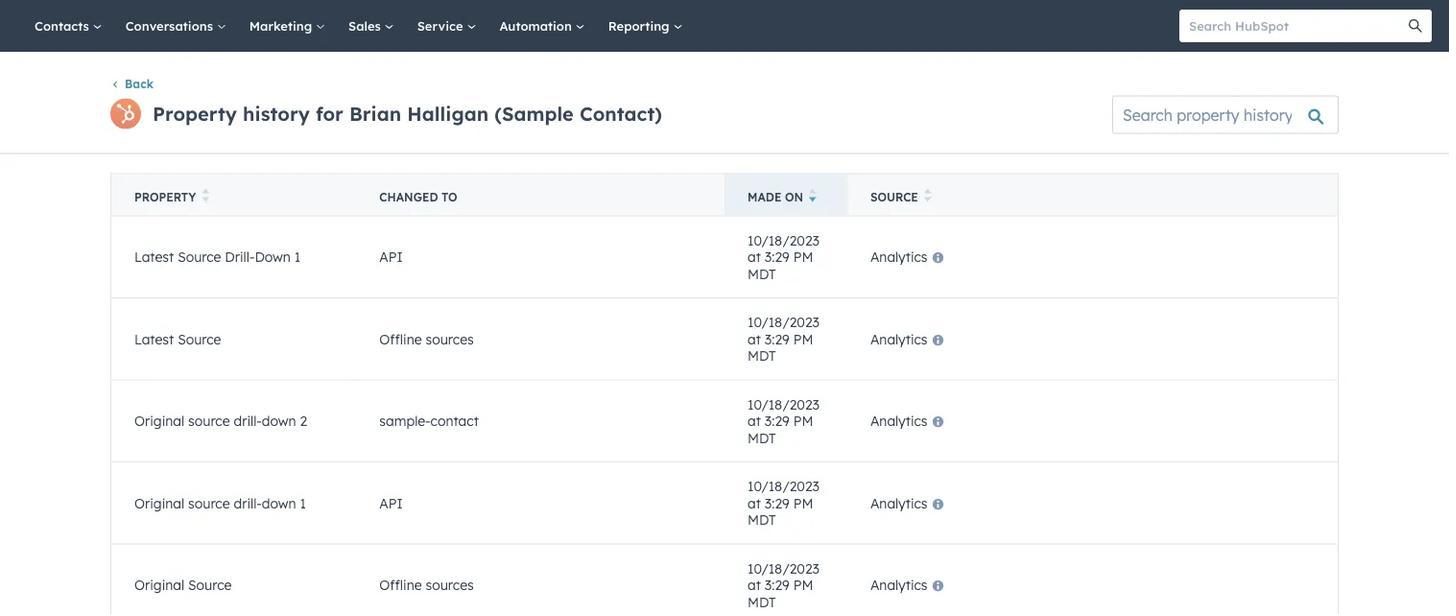 Task type: describe. For each thing, give the bounding box(es) containing it.
original for original source drill-down 1
[[134, 495, 185, 512]]

analytics for latest source
[[871, 331, 928, 347]]

sources for latest source
[[426, 331, 474, 347]]

property for property history for brian halligan (sample contact)
[[153, 102, 237, 126]]

drill- for 1
[[234, 495, 262, 512]]

automation
[[500, 18, 576, 34]]

press to sort. element for property
[[202, 189, 209, 205]]

original source drill-down 2
[[134, 413, 307, 430]]

3:29 for latest source
[[765, 331, 790, 347]]

10/18/2023 at 3:29 pm mdt for latest source drill-down 1
[[748, 232, 820, 282]]

10/18/2023 at 3:29 pm mdt for original source
[[748, 560, 820, 611]]

on
[[785, 189, 804, 204]]

mdt for original source drill-down 1
[[748, 512, 776, 528]]

1 for latest source drill-down 1
[[295, 249, 301, 265]]

latest source
[[134, 331, 221, 347]]

sources for original source
[[426, 577, 474, 594]]

at for original source drill-down 1
[[748, 495, 761, 512]]

source for original source drill-down 2
[[188, 413, 230, 430]]

down for 2
[[262, 413, 296, 430]]

drill-
[[225, 249, 255, 265]]

property for property
[[134, 189, 196, 204]]

analytics for original source
[[871, 577, 928, 594]]

changed to
[[380, 189, 457, 204]]

offline for latest source
[[380, 331, 422, 347]]

source for latest source
[[178, 331, 221, 347]]

source for original source drill-down 1
[[188, 495, 230, 512]]

automation link
[[488, 0, 597, 52]]

latest source drill-down 1
[[134, 249, 301, 265]]

Search property history search field
[[1113, 95, 1339, 134]]

down for 1
[[262, 495, 296, 512]]

service link
[[406, 0, 488, 52]]

offline sources for latest source
[[380, 331, 474, 347]]

offline sources for original source
[[380, 577, 474, 594]]

mdt for original source drill-down 2
[[748, 430, 776, 446]]

back
[[125, 77, 154, 91]]

reporting
[[608, 18, 674, 34]]

contact)
[[580, 102, 662, 126]]

source inside button
[[871, 189, 919, 204]]

property history for brian halligan (sample contact)
[[153, 102, 662, 126]]

for
[[316, 102, 344, 126]]

api for latest source drill-down 1
[[380, 249, 403, 265]]

contacts link
[[23, 0, 114, 52]]

Search HubSpot search field
[[1180, 10, 1415, 42]]

pm for original source
[[794, 577, 814, 594]]

marketing
[[249, 18, 316, 34]]

made on
[[748, 189, 804, 204]]

latest for latest source drill-down 1
[[134, 249, 174, 265]]

3:29 for original source drill-down 2
[[765, 413, 790, 430]]

3:29 for latest source drill-down 1
[[765, 249, 790, 265]]

original for original source
[[134, 577, 185, 594]]

10/18/2023 for original source
[[748, 560, 820, 577]]

source for original source
[[188, 577, 232, 594]]

(sample
[[495, 102, 574, 126]]

2
[[300, 413, 307, 430]]

10/18/2023 for latest source
[[748, 314, 820, 331]]

press to sort. element for source
[[924, 189, 932, 205]]

descending sort. press to sort ascending. element
[[809, 189, 817, 205]]

press to sort. image for source
[[924, 189, 932, 202]]

10/18/2023 for latest source drill-down 1
[[748, 232, 820, 249]]

mdt for latest source drill-down 1
[[748, 265, 776, 282]]

source button
[[848, 174, 1339, 216]]

at for latest source drill-down 1
[[748, 249, 761, 265]]

search image
[[1409, 19, 1423, 33]]

descending sort. press to sort ascending. image
[[809, 189, 817, 202]]

sample-contact
[[380, 413, 479, 430]]



Task type: vqa. For each thing, say whether or not it's contained in the screenshot.


Task type: locate. For each thing, give the bounding box(es) containing it.
1 vertical spatial sources
[[426, 577, 474, 594]]

1 vertical spatial drill-
[[234, 495, 262, 512]]

1 api from the top
[[380, 249, 403, 265]]

2 latest from the top
[[134, 331, 174, 347]]

conversations
[[126, 18, 217, 34]]

2 original from the top
[[134, 495, 185, 512]]

drill-
[[234, 413, 262, 430], [234, 495, 262, 512]]

1 source from the top
[[188, 413, 230, 430]]

offline
[[380, 331, 422, 347], [380, 577, 422, 594]]

source right descending sort. press to sort ascending. element
[[871, 189, 919, 204]]

source down original source drill-down 2
[[188, 495, 230, 512]]

4 at from the top
[[748, 495, 761, 512]]

1 mdt from the top
[[748, 265, 776, 282]]

3 pm from the top
[[794, 413, 814, 430]]

analytics for original source drill-down 1
[[871, 495, 928, 512]]

sales
[[349, 18, 385, 34]]

2 analytics from the top
[[871, 331, 928, 347]]

source up original source drill-down 1
[[188, 413, 230, 430]]

0 vertical spatial latest
[[134, 249, 174, 265]]

3 mdt from the top
[[748, 430, 776, 446]]

pm for latest source
[[794, 331, 814, 347]]

0 horizontal spatial press to sort. image
[[202, 189, 209, 202]]

press to sort. element inside property button
[[202, 189, 209, 205]]

2 offline from the top
[[380, 577, 422, 594]]

10/18/2023 for original source drill-down 1
[[748, 478, 820, 495]]

sources
[[426, 331, 474, 347], [426, 577, 474, 594]]

10/18/2023 for original source drill-down 2
[[748, 396, 820, 413]]

sales link
[[337, 0, 406, 52]]

0 vertical spatial down
[[262, 413, 296, 430]]

2 source from the top
[[188, 495, 230, 512]]

original source drill-down 1
[[134, 495, 306, 512]]

property inside banner
[[153, 102, 237, 126]]

1 down from the top
[[262, 413, 296, 430]]

1 offline sources from the top
[[380, 331, 474, 347]]

1 analytics from the top
[[871, 249, 928, 265]]

api for original source drill-down 1
[[380, 495, 403, 512]]

1 drill- from the top
[[234, 413, 262, 430]]

1 pm from the top
[[794, 249, 814, 265]]

0 vertical spatial offline
[[380, 331, 422, 347]]

api down changed
[[380, 249, 403, 265]]

down
[[262, 413, 296, 430], [262, 495, 296, 512]]

4 10/18/2023 from the top
[[748, 478, 820, 495]]

pm for original source drill-down 1
[[794, 495, 814, 512]]

down
[[255, 249, 291, 265]]

source down latest source drill-down 1
[[178, 331, 221, 347]]

source for latest source drill-down 1
[[178, 249, 221, 265]]

press to sort. image for property
[[202, 189, 209, 202]]

original
[[134, 413, 185, 430], [134, 495, 185, 512], [134, 577, 185, 594]]

1 vertical spatial original
[[134, 495, 185, 512]]

4 analytics from the top
[[871, 495, 928, 512]]

2 mdt from the top
[[748, 347, 776, 364]]

press to sort. element
[[202, 189, 209, 205], [924, 189, 932, 205]]

1 vertical spatial source
[[188, 495, 230, 512]]

3 at from the top
[[748, 413, 761, 430]]

3 3:29 from the top
[[765, 413, 790, 430]]

4 3:29 from the top
[[765, 495, 790, 512]]

2 10/18/2023 at 3:29 pm mdt from the top
[[748, 314, 820, 364]]

1 original from the top
[[134, 413, 185, 430]]

1 right down
[[295, 249, 301, 265]]

analytics
[[871, 249, 928, 265], [871, 331, 928, 347], [871, 413, 928, 430], [871, 495, 928, 512], [871, 577, 928, 594]]

latest for latest source
[[134, 331, 174, 347]]

1 vertical spatial latest
[[134, 331, 174, 347]]

1 horizontal spatial press to sort. element
[[924, 189, 932, 205]]

api down the "sample-"
[[380, 495, 403, 512]]

5 3:29 from the top
[[765, 577, 790, 594]]

1 vertical spatial property
[[134, 189, 196, 204]]

4 10/18/2023 at 3:29 pm mdt from the top
[[748, 478, 820, 528]]

1 10/18/2023 at 3:29 pm mdt from the top
[[748, 232, 820, 282]]

at for latest source
[[748, 331, 761, 347]]

1 vertical spatial offline sources
[[380, 577, 474, 594]]

0 vertical spatial drill-
[[234, 413, 262, 430]]

mdt
[[748, 265, 776, 282], [748, 347, 776, 364], [748, 430, 776, 446], [748, 512, 776, 528], [748, 594, 776, 611]]

drill- for 2
[[234, 413, 262, 430]]

drill- left '2'
[[234, 413, 262, 430]]

2 10/18/2023 from the top
[[748, 314, 820, 331]]

2 api from the top
[[380, 495, 403, 512]]

2 3:29 from the top
[[765, 331, 790, 347]]

5 10/18/2023 from the top
[[748, 560, 820, 577]]

0 vertical spatial source
[[188, 413, 230, 430]]

1 at from the top
[[748, 249, 761, 265]]

3:29
[[765, 249, 790, 265], [765, 331, 790, 347], [765, 413, 790, 430], [765, 495, 790, 512], [765, 577, 790, 594]]

10/18/2023 at 3:29 pm mdt for original source drill-down 2
[[748, 396, 820, 446]]

2 press to sort. element from the left
[[924, 189, 932, 205]]

history
[[243, 102, 310, 126]]

source
[[871, 189, 919, 204], [178, 249, 221, 265], [178, 331, 221, 347], [188, 577, 232, 594]]

2 drill- from the top
[[234, 495, 262, 512]]

offline for original source
[[380, 577, 422, 594]]

reporting link
[[597, 0, 695, 52]]

press to sort. image inside source button
[[924, 189, 932, 202]]

0 vertical spatial original
[[134, 413, 185, 430]]

3 analytics from the top
[[871, 413, 928, 430]]

press to sort. image
[[202, 189, 209, 202], [924, 189, 932, 202]]

press to sort. image inside property button
[[202, 189, 209, 202]]

property
[[153, 102, 237, 126], [134, 189, 196, 204]]

4 pm from the top
[[794, 495, 814, 512]]

2 vertical spatial original
[[134, 577, 185, 594]]

2 offline sources from the top
[[380, 577, 474, 594]]

1
[[295, 249, 301, 265], [300, 495, 306, 512]]

10/18/2023
[[748, 232, 820, 249], [748, 314, 820, 331], [748, 396, 820, 413], [748, 478, 820, 495], [748, 560, 820, 577]]

offline sources
[[380, 331, 474, 347], [380, 577, 474, 594]]

press to sort. element inside source button
[[924, 189, 932, 205]]

service
[[417, 18, 467, 34]]

5 analytics from the top
[[871, 577, 928, 594]]

0 vertical spatial sources
[[426, 331, 474, 347]]

api
[[380, 249, 403, 265], [380, 495, 403, 512]]

property inside button
[[134, 189, 196, 204]]

5 10/18/2023 at 3:29 pm mdt from the top
[[748, 560, 820, 611]]

property down back
[[153, 102, 237, 126]]

5 pm from the top
[[794, 577, 814, 594]]

3 10/18/2023 at 3:29 pm mdt from the top
[[748, 396, 820, 446]]

brian
[[349, 102, 401, 126]]

source left drill- at top
[[178, 249, 221, 265]]

sample-
[[380, 413, 431, 430]]

source down original source drill-down 1
[[188, 577, 232, 594]]

0 vertical spatial 1
[[295, 249, 301, 265]]

5 mdt from the top
[[748, 594, 776, 611]]

conversations link
[[114, 0, 238, 52]]

latest
[[134, 249, 174, 265], [134, 331, 174, 347]]

marketing link
[[238, 0, 337, 52]]

analytics for latest source drill-down 1
[[871, 249, 928, 265]]

2 down from the top
[[262, 495, 296, 512]]

0 vertical spatial offline sources
[[380, 331, 474, 347]]

0 horizontal spatial press to sort. element
[[202, 189, 209, 205]]

10/18/2023 at 3:29 pm mdt for latest source
[[748, 314, 820, 364]]

1 for original source drill-down 1
[[300, 495, 306, 512]]

1 vertical spatial offline
[[380, 577, 422, 594]]

10/18/2023 at 3:29 pm mdt for original source drill-down 1
[[748, 478, 820, 528]]

1 offline from the top
[[380, 331, 422, 347]]

1 vertical spatial down
[[262, 495, 296, 512]]

5 at from the top
[[748, 577, 761, 594]]

1 latest from the top
[[134, 249, 174, 265]]

1 10/18/2023 from the top
[[748, 232, 820, 249]]

1 vertical spatial 1
[[300, 495, 306, 512]]

pm
[[794, 249, 814, 265], [794, 331, 814, 347], [794, 413, 814, 430], [794, 495, 814, 512], [794, 577, 814, 594]]

at
[[748, 249, 761, 265], [748, 331, 761, 347], [748, 413, 761, 430], [748, 495, 761, 512], [748, 577, 761, 594]]

3 original from the top
[[134, 577, 185, 594]]

halligan
[[407, 102, 489, 126]]

3:29 for original source
[[765, 577, 790, 594]]

back link
[[110, 77, 154, 91]]

property history for brian halligan (sample contact) banner
[[110, 90, 1339, 134]]

2 pm from the top
[[794, 331, 814, 347]]

1 3:29 from the top
[[765, 249, 790, 265]]

changed
[[380, 189, 438, 204]]

10/18/2023 at 3:29 pm mdt
[[748, 232, 820, 282], [748, 314, 820, 364], [748, 396, 820, 446], [748, 478, 820, 528], [748, 560, 820, 611]]

3 10/18/2023 from the top
[[748, 396, 820, 413]]

contact
[[431, 413, 479, 430]]

1 vertical spatial api
[[380, 495, 403, 512]]

made
[[748, 189, 782, 204]]

contacts
[[35, 18, 93, 34]]

mdt for original source
[[748, 594, 776, 611]]

2 at from the top
[[748, 331, 761, 347]]

made on button
[[725, 174, 848, 216]]

property up latest source drill-down 1
[[134, 189, 196, 204]]

0 vertical spatial api
[[380, 249, 403, 265]]

source
[[188, 413, 230, 430], [188, 495, 230, 512]]

pm for original source drill-down 2
[[794, 413, 814, 430]]

4 mdt from the top
[[748, 512, 776, 528]]

1 press to sort. element from the left
[[202, 189, 209, 205]]

original for original source drill-down 2
[[134, 413, 185, 430]]

mdt for latest source
[[748, 347, 776, 364]]

to
[[442, 189, 457, 204]]

0 vertical spatial property
[[153, 102, 237, 126]]

2 sources from the top
[[426, 577, 474, 594]]

analytics for original source drill-down 2
[[871, 413, 928, 430]]

property button
[[111, 174, 356, 216]]

at for original source drill-down 2
[[748, 413, 761, 430]]

1 press to sort. image from the left
[[202, 189, 209, 202]]

2 press to sort. image from the left
[[924, 189, 932, 202]]

1 down '2'
[[300, 495, 306, 512]]

drill- down original source drill-down 2
[[234, 495, 262, 512]]

3:29 for original source drill-down 1
[[765, 495, 790, 512]]

at for original source
[[748, 577, 761, 594]]

pm for latest source drill-down 1
[[794, 249, 814, 265]]

search button
[[1400, 10, 1433, 42]]

1 sources from the top
[[426, 331, 474, 347]]

1 horizontal spatial press to sort. image
[[924, 189, 932, 202]]

original source
[[134, 577, 232, 594]]



